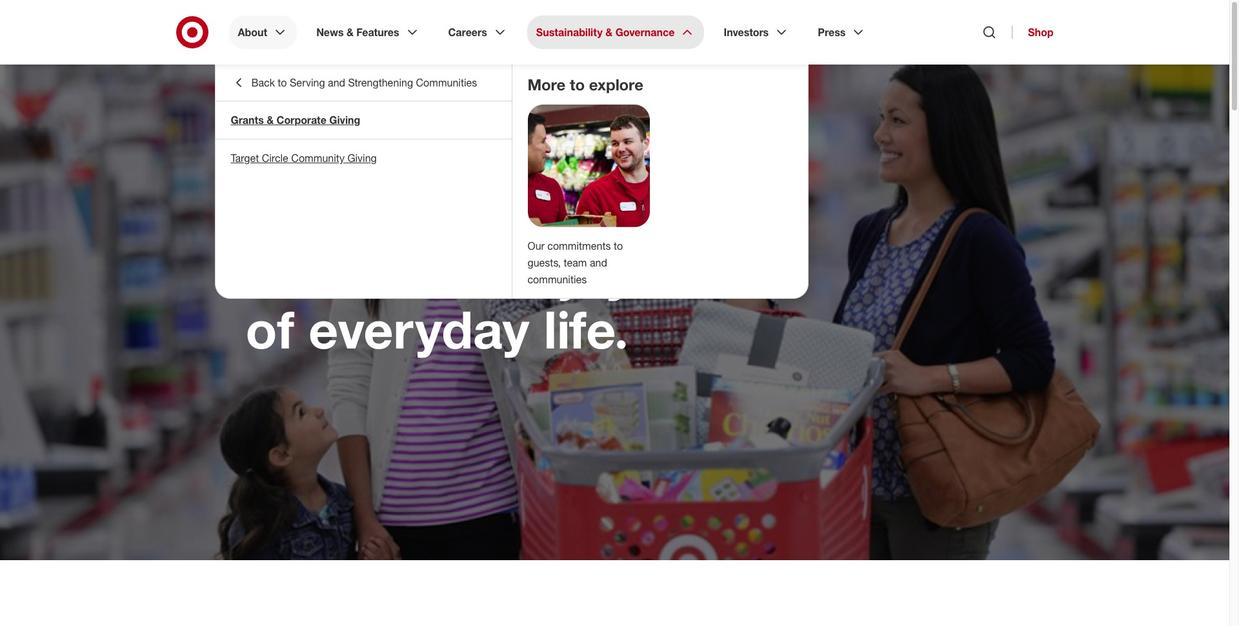 Task type: vqa. For each thing, say whether or not it's contained in the screenshot.
Press
yes



Task type: describe. For each thing, give the bounding box(es) containing it.
shop link
[[1012, 26, 1054, 39]]

grants & corporate giving link
[[215, 101, 511, 139]]

investors
[[724, 26, 769, 39]]

circle
[[262, 152, 288, 165]]

of
[[246, 298, 294, 361]]

giving for grants & corporate giving
[[329, 114, 360, 126]]

grants
[[231, 114, 264, 126]]

target
[[231, 152, 259, 165]]

target circle community giving link
[[215, 139, 511, 177]]

community
[[291, 152, 345, 165]]

two target team members smiling in the grocery department image
[[528, 105, 650, 227]]

grants & corporate giving
[[231, 114, 360, 126]]

press link
[[809, 15, 875, 49]]

back to serving and strengthening communities button
[[215, 65, 511, 101]]

to inside about we're here to help all families discover the joy of everyday life.
[[521, 127, 571, 190]]

press
[[818, 26, 846, 39]]

about for about
[[238, 26, 267, 39]]

governance
[[615, 26, 675, 39]]

we're
[[246, 127, 383, 190]]

target circle community giving
[[231, 152, 377, 165]]

back to serving and strengthening communities
[[251, 76, 477, 89]]

more to explore
[[528, 75, 643, 94]]

explore
[[589, 75, 643, 94]]

our commitments to guests, team and communities link
[[528, 239, 623, 286]]

our commitments to guests, team and communities
[[528, 239, 623, 286]]

life.
[[544, 298, 629, 361]]

shop
[[1028, 26, 1054, 39]]

back
[[251, 76, 275, 89]]

our
[[528, 239, 545, 252]]

about for about we're here to help all families discover the joy of everyday life.
[[246, 106, 290, 125]]

more
[[528, 75, 566, 94]]

investors link
[[715, 15, 799, 49]]

everyday
[[309, 298, 529, 361]]

corporate
[[277, 114, 326, 126]]

careers link
[[439, 15, 517, 49]]



Task type: locate. For each thing, give the bounding box(es) containing it.
to inside our commitments to guests, team and communities
[[614, 239, 623, 252]]

communities
[[416, 76, 477, 89]]

sustainability
[[536, 26, 603, 39]]

the
[[468, 241, 547, 304]]

0 vertical spatial about
[[238, 26, 267, 39]]

joy
[[561, 241, 633, 304]]

about inside about link
[[238, 26, 267, 39]]

& left governance
[[606, 26, 613, 39]]

and right serving at the top left of the page
[[328, 76, 345, 89]]

features
[[356, 26, 399, 39]]

1 vertical spatial and
[[590, 256, 607, 269]]

help
[[246, 184, 351, 247]]

news & features link
[[307, 15, 429, 49]]

& for news
[[347, 26, 354, 39]]

sustainability & governance
[[536, 26, 675, 39]]

& inside "sustainability & governance" link
[[606, 26, 613, 39]]

& right news
[[347, 26, 354, 39]]

0 vertical spatial and
[[328, 76, 345, 89]]

1 vertical spatial giving
[[347, 152, 377, 165]]

1 horizontal spatial and
[[590, 256, 607, 269]]

about down back
[[246, 106, 290, 125]]

&
[[347, 26, 354, 39], [606, 26, 613, 39], [267, 114, 274, 126]]

news & features
[[316, 26, 399, 39]]

and right team
[[590, 256, 607, 269]]

& for sustainability
[[606, 26, 613, 39]]

& for grants
[[267, 114, 274, 126]]

& right grants
[[267, 114, 274, 126]]

careers
[[448, 26, 487, 39]]

1 horizontal spatial &
[[347, 26, 354, 39]]

about up back
[[238, 26, 267, 39]]

to
[[570, 75, 585, 94], [278, 76, 287, 89], [521, 127, 571, 190], [614, 239, 623, 252]]

about
[[238, 26, 267, 39], [246, 106, 290, 125]]

about link
[[229, 15, 297, 49]]

& inside grants & corporate giving link
[[267, 114, 274, 126]]

giving down grants & corporate giving link
[[347, 152, 377, 165]]

here
[[397, 127, 507, 190]]

& inside news & features link
[[347, 26, 354, 39]]

about we're here to help all families discover the joy of everyday life.
[[246, 106, 633, 361]]

0 horizontal spatial and
[[328, 76, 345, 89]]

team
[[564, 256, 587, 269]]

communities
[[528, 273, 587, 286]]

news
[[316, 26, 344, 39]]

0 vertical spatial giving
[[329, 114, 360, 126]]

and inside button
[[328, 76, 345, 89]]

and
[[328, 76, 345, 89], [590, 256, 607, 269]]

giving for target circle community giving
[[347, 152, 377, 165]]

discover
[[246, 241, 454, 304]]

sustainability & governance link
[[527, 15, 704, 49]]

serving
[[290, 76, 325, 89]]

families
[[436, 184, 627, 247]]

2 horizontal spatial &
[[606, 26, 613, 39]]

all
[[365, 184, 422, 247]]

and inside our commitments to guests, team and communities
[[590, 256, 607, 269]]

giving
[[329, 114, 360, 126], [347, 152, 377, 165]]

about inside about we're here to help all families discover the joy of everyday life.
[[246, 106, 290, 125]]

0 horizontal spatial &
[[267, 114, 274, 126]]

commitments
[[548, 239, 611, 252]]

strengthening
[[348, 76, 413, 89]]

1 vertical spatial about
[[246, 106, 290, 125]]

guests,
[[528, 256, 561, 269]]

site navigation element
[[0, 0, 1239, 626]]

giving down back to serving and strengthening communities button
[[329, 114, 360, 126]]

to inside button
[[278, 76, 287, 89]]



